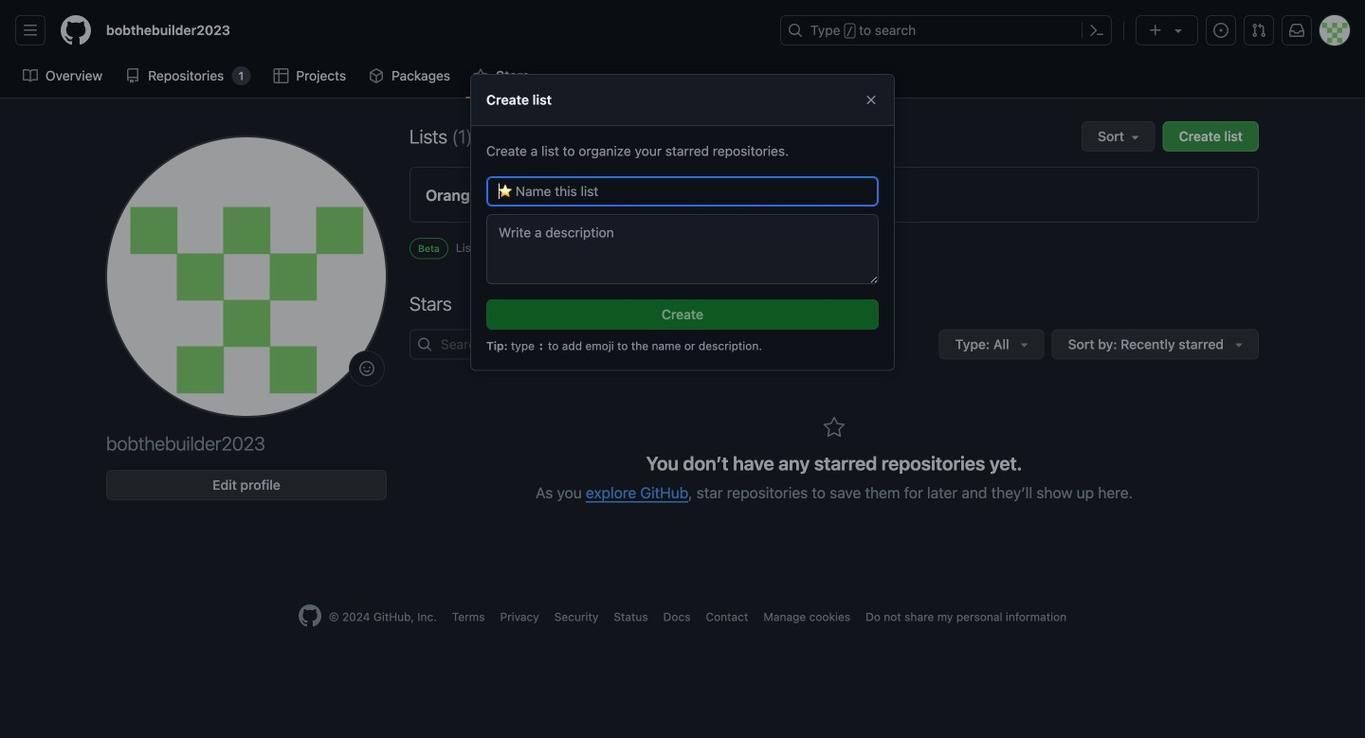 Task type: describe. For each thing, give the bounding box(es) containing it.
homepage image
[[299, 605, 321, 628]]

create list dialog
[[470, 74, 895, 371]]

triangle down image
[[1232, 337, 1247, 352]]

List description text field
[[486, 214, 879, 284]]

book image
[[23, 68, 38, 83]]

smiley image
[[359, 361, 375, 376]]

close dialog image
[[864, 92, 879, 108]]

1 horizontal spatial triangle down image
[[1171, 23, 1186, 38]]

search image
[[417, 337, 432, 352]]

List name text field
[[486, 176, 879, 207]]

1 vertical spatial star image
[[823, 417, 846, 439]]

0 horizontal spatial star image
[[473, 68, 488, 83]]

change your avatar image
[[106, 137, 387, 417]]



Task type: locate. For each thing, give the bounding box(es) containing it.
0 vertical spatial star image
[[473, 68, 488, 83]]

repo image
[[125, 68, 141, 83]]

0 horizontal spatial triangle down image
[[1017, 337, 1032, 352]]

star image
[[473, 68, 488, 83], [823, 417, 846, 439]]

table image
[[273, 68, 289, 83]]

1 vertical spatial triangle down image
[[1017, 337, 1032, 352]]

1 horizontal spatial star image
[[823, 417, 846, 439]]

issue opened image
[[1214, 23, 1229, 38]]

notifications image
[[1290, 23, 1305, 38]]

triangle down image
[[1171, 23, 1186, 38], [1017, 337, 1032, 352]]

homepage image
[[61, 15, 91, 46]]

package image
[[369, 68, 384, 83]]

command palette image
[[1090, 23, 1105, 38]]

Search stars search field
[[410, 329, 751, 360]]

plus image
[[1148, 23, 1163, 38]]

git pull request image
[[1252, 23, 1267, 38]]

0 vertical spatial triangle down image
[[1171, 23, 1186, 38]]

feature release label: beta element
[[410, 238, 448, 259]]



Task type: vqa. For each thing, say whether or not it's contained in the screenshot.
star image
yes



